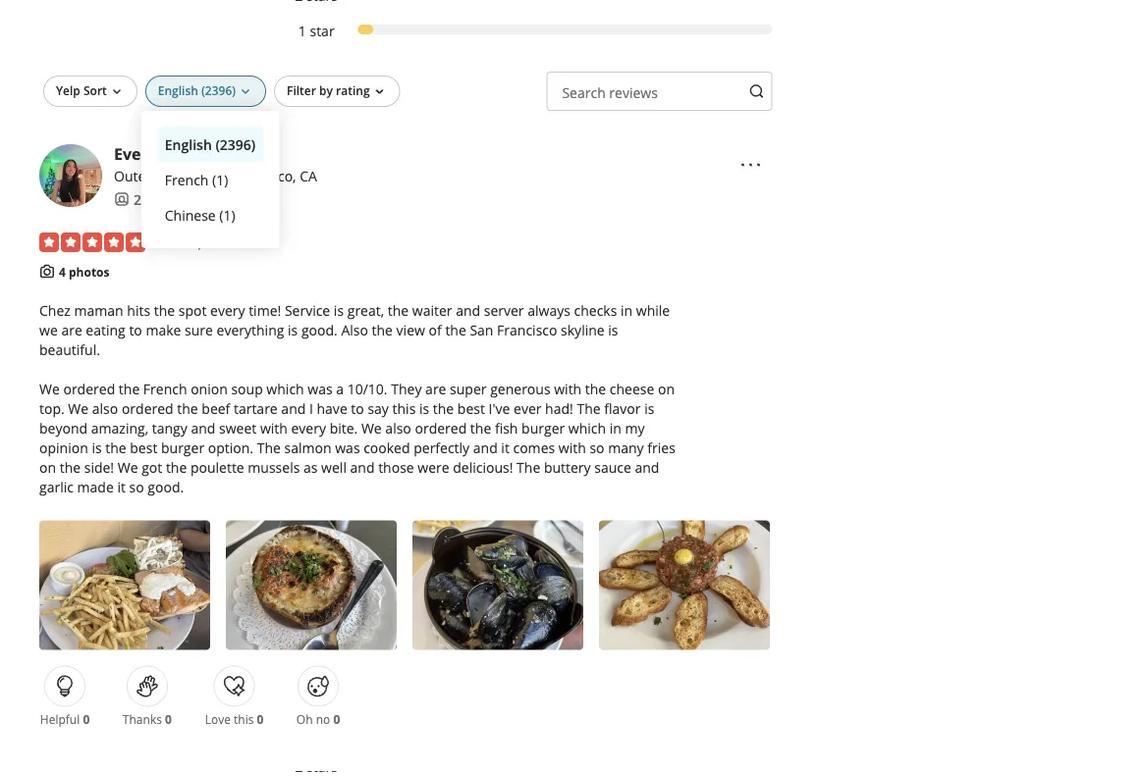 Task type: vqa. For each thing, say whether or not it's contained in the screenshot.
rightmost for
no



Task type: describe. For each thing, give the bounding box(es) containing it.
star
[[310, 21, 335, 40]]

in inside chez maman hits the spot every time! service is great, the waiter and server always checks in while we are eating to make sure everything is good. also the view of the san francisco skyline is beautiful.
[[621, 301, 633, 320]]

sweet
[[219, 419, 257, 438]]

everything
[[217, 321, 284, 340]]

view
[[396, 321, 425, 340]]

those
[[378, 458, 414, 477]]

search image
[[749, 84, 765, 99]]

french (1) button
[[157, 162, 263, 197]]

yelp
[[56, 82, 80, 99]]

is up my in the right of the page
[[644, 399, 654, 418]]

1
[[298, 21, 306, 40]]

16 chevron down v2 image for filter by rating
[[372, 84, 388, 100]]

well
[[321, 458, 347, 477]]

rating
[[336, 82, 370, 99]]

0 vertical spatial with
[[554, 380, 582, 399]]

and down beef
[[191, 419, 215, 438]]

sunset,
[[155, 166, 202, 185]]

ever
[[514, 399, 542, 418]]

1 vertical spatial this
[[234, 711, 254, 728]]

perfectly
[[414, 439, 470, 457]]

yelp sort
[[56, 82, 107, 99]]

this inside we ordered the french onion soup which was a 10/10. they are super generous with the cheese on top. we also ordered the beef tartare and i have to say this is the best i've ever had! the flavor is beyond amazing, tangy and sweet with every bite. we also ordered the fish burger which in my opinion is the best burger option. the salmon was cooked perfectly and it comes with so many fries on the side! we got the poulette mussels as well and those were delicious! the buttery sauce and garlic made it so good.
[[392, 399, 416, 418]]

1 vertical spatial the
[[257, 439, 281, 457]]

outer
[[114, 166, 151, 185]]

delicious!
[[453, 458, 513, 477]]

buttery
[[544, 458, 591, 477]]

filter by rating
[[287, 82, 370, 99]]

comes
[[513, 439, 555, 457]]

we ordered the french onion soup which was a 10/10. they are super generous with the cheese on top. we also ordered the beef tartare and i have to say this is the best i've ever had! the flavor is beyond amazing, tangy and sweet with every bite. we also ordered the fish burger which in my opinion is the best burger option. the salmon was cooked perfectly and it comes with so many fries on the side! we got the poulette mussels as well and those were delicious! the buttery sauce and garlic made it so good.
[[39, 380, 676, 497]]

are inside we ordered the french onion soup which was a 10/10. they are super generous with the cheese on top. we also ordered the beef tartare and i have to say this is the best i've ever had! the flavor is beyond amazing, tangy and sweet with every bite. we also ordered the fish burger which in my opinion is the best burger option. the salmon was cooked perfectly and it comes with so many fries on the side! we got the poulette mussels as well and those were delicious! the buttery sauce and garlic made it so good.
[[425, 380, 446, 399]]

2 vertical spatial ordered
[[415, 419, 467, 438]]

every inside we ordered the french onion soup which was a 10/10. they are super generous with the cheese on top. we also ordered the beef tartare and i have to say this is the best i've ever had! the flavor is beyond amazing, tangy and sweet with every bite. we also ordered the fish burger which in my opinion is the best burger option. the salmon was cooked perfectly and it comes with so many fries on the side! we got the poulette mussels as well and those were delicious! the buttery sauce and garlic made it so good.
[[291, 419, 326, 438]]

to inside we ordered the french onion soup which was a 10/10. they are super generous with the cheese on top. we also ordered the beef tartare and i have to say this is the best i've ever had! the flavor is beyond amazing, tangy and sweet with every bite. we also ordered the fish burger which in my opinion is the best burger option. the salmon was cooked perfectly and it comes with so many fries on the side! we got the poulette mussels as well and those were delicious! the buttery sauce and garlic made it so good.
[[351, 399, 364, 418]]

french inside we ordered the french onion soup which was a 10/10. they are super generous with the cheese on top. we also ordered the beef tartare and i have to say this is the best i've ever had! the flavor is beyond amazing, tangy and sweet with every bite. we also ordered the fish burger which in my opinion is the best burger option. the salmon was cooked perfectly and it comes with so many fries on the side! we got the poulette mussels as well and those were delicious! the buttery sauce and garlic made it so good.
[[143, 380, 187, 399]]

love
[[205, 711, 231, 728]]

my
[[625, 419, 645, 438]]

and down 'fries'
[[635, 458, 659, 477]]

evelynne l. link
[[114, 143, 202, 164]]

the up amazing,
[[119, 380, 140, 399]]

photo of evelynne l. image
[[39, 144, 102, 207]]

and up delicious!
[[473, 439, 498, 457]]

eating
[[86, 321, 125, 340]]

thanks
[[123, 711, 162, 728]]

2 vertical spatial the
[[517, 458, 540, 477]]

4 photos
[[59, 264, 109, 280]]

reviews element
[[165, 189, 200, 209]]

beyond
[[39, 419, 88, 438]]

16 friends v2 image
[[114, 192, 130, 207]]

photos
[[69, 264, 109, 280]]

0 horizontal spatial also
[[92, 399, 118, 418]]

and right well
[[350, 458, 375, 477]]

the left fish
[[470, 419, 491, 438]]

1 horizontal spatial burger
[[522, 419, 565, 438]]

73
[[228, 190, 244, 209]]

many
[[608, 439, 644, 457]]

chez maman hits the spot every time! service is great, the waiter and server always checks in while we are eating to make sure everything is good. also the view of the san francisco skyline is beautiful.
[[39, 301, 670, 359]]

no
[[316, 711, 330, 728]]

1 0 from the left
[[83, 711, 90, 728]]

1 vertical spatial so
[[129, 478, 144, 497]]

1 vertical spatial burger
[[161, 439, 204, 457]]

4 photos link
[[59, 264, 109, 280]]

by
[[319, 82, 333, 99]]

276
[[134, 190, 157, 209]]

search reviews
[[562, 83, 658, 102]]

service
[[285, 301, 330, 320]]

soup
[[231, 380, 263, 399]]

option.
[[208, 439, 253, 457]]

we
[[39, 321, 58, 340]]

a
[[336, 380, 344, 399]]

garlic
[[39, 478, 74, 497]]

mussels
[[248, 458, 300, 477]]

2023
[[205, 233, 236, 252]]

we up the top.
[[39, 380, 60, 399]]

0 vertical spatial was
[[308, 380, 333, 399]]

the right of
[[445, 321, 466, 340]]

super
[[450, 380, 487, 399]]

french (1)
[[165, 170, 228, 189]]

always
[[528, 301, 571, 320]]

1 horizontal spatial on
[[658, 380, 675, 399]]

fish
[[495, 419, 518, 438]]

(2396) for english (2396) button
[[215, 135, 256, 154]]

tartare
[[234, 399, 278, 418]]

generous
[[490, 380, 551, 399]]

the down opinion
[[60, 458, 81, 477]]

10/10.
[[347, 380, 388, 399]]

and inside chez maman hits the spot every time! service is great, the waiter and server always checks in while we are eating to make sure everything is good. also the view of the san francisco skyline is beautiful.
[[456, 301, 480, 320]]

3 0 from the left
[[257, 711, 264, 728]]

english (2396) button
[[145, 75, 266, 107]]

also
[[341, 321, 368, 340]]

were
[[418, 458, 449, 477]]

helpful
[[40, 711, 80, 728]]

in inside we ordered the french onion soup which was a 10/10. they are super generous with the cheese on top. we also ordered the beef tartare and i have to say this is the best i've ever had! the flavor is beyond amazing, tangy and sweet with every bite. we also ordered the fish burger which in my opinion is the best burger option. the salmon was cooked perfectly and it comes with so many fries on the side! we got the poulette mussels as well and those were delicious! the buttery sauce and garlic made it so good.
[[610, 419, 622, 438]]

(0 reactions) element for love this 0
[[257, 711, 264, 728]]

nov 10, 2023
[[153, 233, 236, 252]]

say
[[368, 399, 389, 418]]

love this 0
[[205, 711, 264, 728]]

of
[[429, 321, 442, 340]]

francisco,
[[233, 166, 296, 185]]

reviews
[[609, 83, 658, 102]]

bite.
[[330, 419, 358, 438]]

i've
[[489, 399, 510, 418]]

english for english (2396) popup button
[[158, 82, 198, 99]]

evelynne l. outer sunset, san francisco, ca
[[114, 143, 317, 185]]

good. inside we ordered the french onion soup which was a 10/10. they are super generous with the cheese on top. we also ordered the beef tartare and i have to say this is the best i've ever had! the flavor is beyond amazing, tangy and sweet with every bite. we also ordered the fish burger which in my opinion is the best burger option. the salmon was cooked perfectly and it comes with so many fries on the side! we got the poulette mussels as well and those were delicious! the buttery sauce and garlic made it so good.
[[148, 478, 184, 497]]

(0 reactions) element for thanks 0
[[165, 711, 172, 728]]

while
[[636, 301, 670, 320]]

chinese (1)
[[165, 206, 235, 224]]

hits
[[127, 301, 150, 320]]

16 camera v2 image
[[39, 264, 55, 280]]

the up view
[[388, 301, 409, 320]]

have
[[317, 399, 347, 418]]

top.
[[39, 399, 65, 418]]

sort
[[83, 82, 107, 99]]

1 star
[[298, 21, 335, 40]]

1 vertical spatial which
[[568, 419, 606, 438]]



Task type: locate. For each thing, give the bounding box(es) containing it.
1 vertical spatial good.
[[148, 478, 184, 497]]

waiter
[[412, 301, 452, 320]]

1 vertical spatial french
[[143, 380, 187, 399]]

which
[[267, 380, 304, 399], [568, 419, 606, 438]]

english up english (2396) button
[[158, 82, 198, 99]]

0 vertical spatial in
[[621, 301, 633, 320]]

(0 reactions) element
[[83, 711, 90, 728], [165, 711, 172, 728], [257, 711, 264, 728], [333, 711, 340, 728]]

got
[[142, 458, 162, 477]]

good. down service
[[301, 321, 338, 340]]

burger down tangy
[[161, 439, 204, 457]]

16 chevron down v2 image left filter
[[238, 84, 253, 100]]

english (2396) for english (2396) popup button
[[158, 82, 236, 99]]

beautiful.
[[39, 341, 100, 359]]

0 vertical spatial san
[[205, 166, 229, 185]]

the right had!
[[577, 399, 601, 418]]

4 (0 reactions) element from the left
[[333, 711, 340, 728]]

0 horizontal spatial so
[[129, 478, 144, 497]]

(2396) up english (2396) button
[[201, 82, 236, 99]]

french up tangy
[[143, 380, 187, 399]]

i
[[309, 399, 313, 418]]

they
[[391, 380, 422, 399]]

0 horizontal spatial which
[[267, 380, 304, 399]]

(2396) for english (2396) popup button
[[201, 82, 236, 99]]

in left while at the right
[[621, 301, 633, 320]]

beef
[[202, 399, 230, 418]]

in left my in the right of the page
[[610, 419, 622, 438]]

0 vertical spatial english (2396)
[[158, 82, 236, 99]]

0
[[83, 711, 90, 728], [165, 711, 172, 728], [257, 711, 264, 728], [333, 711, 340, 728]]

1 horizontal spatial every
[[291, 419, 326, 438]]

filter reviews by 1 star rating element
[[275, 20, 773, 40]]

we up beyond
[[68, 399, 89, 418]]

on
[[658, 380, 675, 399], [39, 458, 56, 477]]

tangy
[[152, 419, 187, 438]]

(2396) right "l."
[[215, 135, 256, 154]]

0 horizontal spatial best
[[130, 439, 157, 457]]

to left say
[[351, 399, 364, 418]]

it
[[501, 439, 510, 457], [117, 478, 126, 497]]

which up tartare
[[267, 380, 304, 399]]

so up sauce
[[590, 439, 605, 457]]

1 horizontal spatial it
[[501, 439, 510, 457]]

good. down got
[[148, 478, 184, 497]]

side!
[[84, 458, 114, 477]]

was down bite.
[[335, 439, 360, 457]]

english inside button
[[165, 135, 212, 154]]

ordered
[[63, 380, 115, 399], [122, 399, 173, 418], [415, 419, 467, 438]]

1 vertical spatial san
[[470, 321, 493, 340]]

with down tartare
[[260, 419, 288, 438]]

ordered up the top.
[[63, 380, 115, 399]]

english for english (2396) button
[[165, 135, 212, 154]]

1 horizontal spatial 16 chevron down v2 image
[[238, 84, 253, 100]]

evelynne
[[114, 143, 185, 164]]

cooked
[[364, 439, 410, 457]]

as
[[303, 458, 318, 477]]

(0 reactions) element right the no
[[333, 711, 340, 728]]

3 (0 reactions) element from the left
[[257, 711, 264, 728]]

is down they
[[419, 399, 429, 418]]

french inside button
[[165, 170, 209, 189]]

0 vertical spatial best
[[458, 399, 485, 418]]

is up also
[[334, 301, 344, 320]]

made
[[77, 478, 114, 497]]

we
[[39, 380, 60, 399], [68, 399, 89, 418], [361, 419, 382, 438], [118, 458, 138, 477]]

0 horizontal spatial every
[[210, 301, 245, 320]]

the down super
[[433, 399, 454, 418]]

1 horizontal spatial best
[[458, 399, 485, 418]]

with up had!
[[554, 380, 582, 399]]

1 horizontal spatial are
[[425, 380, 446, 399]]

0 horizontal spatial to
[[129, 321, 142, 340]]

0 horizontal spatial are
[[61, 321, 82, 340]]

which down had!
[[568, 419, 606, 438]]

the up flavor
[[585, 380, 606, 399]]

salmon
[[284, 439, 332, 457]]

sauce
[[594, 458, 631, 477]]

(2396)
[[201, 82, 236, 99], [215, 135, 256, 154]]

the up mussels
[[257, 439, 281, 457]]

1 vertical spatial best
[[130, 439, 157, 457]]

is up side!
[[92, 439, 102, 457]]

english (2396) inside popup button
[[158, 82, 236, 99]]

search
[[562, 83, 606, 102]]

on up garlic
[[39, 458, 56, 477]]

1 horizontal spatial so
[[590, 439, 605, 457]]

best up got
[[130, 439, 157, 457]]

is down checks
[[608, 321, 618, 340]]

1 vertical spatial (1)
[[219, 206, 235, 224]]

opinion
[[39, 439, 88, 457]]

the down great,
[[372, 321, 393, 340]]

nov
[[153, 233, 179, 252]]

0 horizontal spatial 16 chevron down v2 image
[[109, 84, 125, 100]]

4 0 from the left
[[333, 711, 340, 728]]

sure
[[185, 321, 213, 340]]

1 horizontal spatial to
[[351, 399, 364, 418]]

the
[[577, 399, 601, 418], [257, 439, 281, 457], [517, 458, 540, 477]]

(0 reactions) element for oh no 0
[[333, 711, 340, 728]]

is
[[334, 301, 344, 320], [288, 321, 298, 340], [608, 321, 618, 340], [419, 399, 429, 418], [644, 399, 654, 418], [92, 439, 102, 457]]

(1) for french (1)
[[212, 170, 228, 189]]

0 right thanks
[[165, 711, 172, 728]]

san
[[205, 166, 229, 185], [470, 321, 493, 340]]

(1)
[[212, 170, 228, 189], [219, 206, 235, 224]]

0 horizontal spatial ordered
[[63, 380, 115, 399]]

this down they
[[392, 399, 416, 418]]

best down super
[[458, 399, 485, 418]]

4
[[59, 264, 66, 280]]

2 16 chevron down v2 image from the left
[[238, 84, 253, 100]]

english (2396) up french (1) button
[[165, 135, 256, 154]]

also up cooked
[[385, 419, 411, 438]]

2 horizontal spatial 16 chevron down v2 image
[[372, 84, 388, 100]]

friends element
[[114, 189, 157, 209]]

francisco
[[497, 321, 557, 340]]

make
[[146, 321, 181, 340]]

fries
[[647, 439, 676, 457]]

0 vertical spatial burger
[[522, 419, 565, 438]]

ca
[[300, 166, 317, 185]]

on right cheese
[[658, 380, 675, 399]]

with up buttery
[[559, 439, 586, 457]]

are right they
[[425, 380, 446, 399]]

0 vertical spatial the
[[577, 399, 601, 418]]

1 horizontal spatial good.
[[301, 321, 338, 340]]

burger up 'comes'
[[522, 419, 565, 438]]

16 chevron down v2 image for english (2396)
[[238, 84, 253, 100]]

burger
[[522, 419, 565, 438], [161, 439, 204, 457]]

every up everything
[[210, 301, 245, 320]]

2 horizontal spatial ordered
[[415, 419, 467, 438]]

we left got
[[118, 458, 138, 477]]

so
[[590, 439, 605, 457], [129, 478, 144, 497]]

(1) for chinese (1)
[[219, 206, 235, 224]]

filter
[[287, 82, 316, 99]]

16 chevron down v2 image for yelp sort
[[109, 84, 125, 100]]

0 vertical spatial it
[[501, 439, 510, 457]]

0 vertical spatial this
[[392, 399, 416, 418]]

0 vertical spatial french
[[165, 170, 209, 189]]

and left i
[[281, 399, 306, 418]]

0 vertical spatial (2396)
[[201, 82, 236, 99]]

1 vertical spatial english (2396)
[[165, 135, 256, 154]]

the down 'comes'
[[517, 458, 540, 477]]

server
[[484, 301, 524, 320]]

are up beautiful.
[[61, 321, 82, 340]]

1 vertical spatial every
[[291, 419, 326, 438]]

every inside chez maman hits the spot every time! service is great, the waiter and server always checks in while we are eating to make sure everything is good. also the view of the san francisco skyline is beautiful.
[[210, 301, 245, 320]]

san down the server
[[470, 321, 493, 340]]

the up tangy
[[177, 399, 198, 418]]

in
[[621, 301, 633, 320], [610, 419, 622, 438]]

(2396) inside english (2396) button
[[215, 135, 256, 154]]

0 horizontal spatial this
[[234, 711, 254, 728]]

0 vertical spatial on
[[658, 380, 675, 399]]

with
[[554, 380, 582, 399], [260, 419, 288, 438], [559, 439, 586, 457]]

are inside chez maman hits the spot every time! service is great, the waiter and server always checks in while we are eating to make sure everything is good. also the view of the san francisco skyline is beautiful.
[[61, 321, 82, 340]]

the right got
[[166, 458, 187, 477]]

english (2396) up english (2396) button
[[158, 82, 236, 99]]

1 vertical spatial to
[[351, 399, 364, 418]]

16 chevron down v2 image right rating
[[372, 84, 388, 100]]

1 horizontal spatial the
[[517, 458, 540, 477]]

san inside chez maman hits the spot every time! service is great, the waiter and server always checks in while we are eating to make sure everything is good. also the view of the san francisco skyline is beautiful.
[[470, 321, 493, 340]]

0 horizontal spatial was
[[308, 380, 333, 399]]

16 chevron down v2 image inside english (2396) popup button
[[238, 84, 253, 100]]

maman
[[74, 301, 123, 320]]

1 16 chevron down v2 image from the left
[[109, 84, 125, 100]]

time!
[[249, 301, 281, 320]]

the down amazing,
[[105, 439, 126, 457]]

helpful 0
[[40, 711, 90, 728]]

0 horizontal spatial the
[[257, 439, 281, 457]]

also up amazing,
[[92, 399, 118, 418]]

2 0 from the left
[[165, 711, 172, 728]]

16 chevron down v2 image inside the yelp sort popup button
[[109, 84, 125, 100]]

(2396) inside english (2396) popup button
[[201, 82, 236, 99]]

english (2396) for english (2396) button
[[165, 135, 256, 154]]

0 vertical spatial also
[[92, 399, 118, 418]]

16 chevron down v2 image right sort
[[109, 84, 125, 100]]

so down got
[[129, 478, 144, 497]]

1 horizontal spatial ordered
[[122, 399, 173, 418]]

to down hits
[[129, 321, 142, 340]]

3 16 chevron down v2 image from the left
[[372, 84, 388, 100]]

menu image
[[739, 153, 763, 177]]

ordered up tangy
[[122, 399, 173, 418]]

0 vertical spatial every
[[210, 301, 245, 320]]

0 vertical spatial to
[[129, 321, 142, 340]]

1 vertical spatial (2396)
[[215, 135, 256, 154]]

1 vertical spatial was
[[335, 439, 360, 457]]

2 (0 reactions) element from the left
[[165, 711, 172, 728]]

checks
[[574, 301, 617, 320]]

0 vertical spatial good.
[[301, 321, 338, 340]]

0 vertical spatial are
[[61, 321, 82, 340]]

onion
[[191, 380, 228, 399]]

was left a
[[308, 380, 333, 399]]

0 horizontal spatial burger
[[161, 439, 204, 457]]

(1) up 2023
[[219, 206, 235, 224]]

the
[[154, 301, 175, 320], [388, 301, 409, 320], [372, 321, 393, 340], [445, 321, 466, 340], [119, 380, 140, 399], [585, 380, 606, 399], [177, 399, 198, 418], [433, 399, 454, 418], [470, 419, 491, 438], [105, 439, 126, 457], [60, 458, 81, 477], [166, 458, 187, 477]]

0 vertical spatial which
[[267, 380, 304, 399]]

16 chevron down v2 image
[[109, 84, 125, 100], [238, 84, 253, 100], [372, 84, 388, 100]]

ordered up perfectly
[[415, 419, 467, 438]]

0 right helpful
[[83, 711, 90, 728]]

2 vertical spatial with
[[559, 439, 586, 457]]

flavor
[[604, 399, 641, 418]]

it down fish
[[501, 439, 510, 457]]

thanks 0
[[123, 711, 172, 728]]

(0 reactions) element right thanks
[[165, 711, 172, 728]]

great,
[[347, 301, 384, 320]]

0 horizontal spatial san
[[205, 166, 229, 185]]

(1) up "73"
[[212, 170, 228, 189]]

1 vertical spatial are
[[425, 380, 446, 399]]

(0 reactions) element for helpful 0
[[83, 711, 90, 728]]

it right made
[[117, 478, 126, 497]]

0 horizontal spatial good.
[[148, 478, 184, 497]]

0 right love
[[257, 711, 264, 728]]

0 vertical spatial english
[[158, 82, 198, 99]]

l.
[[189, 143, 202, 164]]

0 vertical spatial (1)
[[212, 170, 228, 189]]

to inside chez maman hits the spot every time! service is great, the waiter and server always checks in while we are eating to make sure everything is good. also the view of the san francisco skyline is beautiful.
[[129, 321, 142, 340]]

0 right the no
[[333, 711, 340, 728]]

this
[[392, 399, 416, 418], [234, 711, 254, 728]]

chez
[[39, 301, 71, 320]]

  text field
[[546, 72, 773, 111]]

1 vertical spatial ordered
[[122, 399, 173, 418]]

filter by rating button
[[274, 75, 400, 107]]

0 vertical spatial ordered
[[63, 380, 115, 399]]

1 horizontal spatial this
[[392, 399, 416, 418]]

is down service
[[288, 321, 298, 340]]

1 vertical spatial on
[[39, 458, 56, 477]]

best
[[458, 399, 485, 418], [130, 439, 157, 457]]

skyline
[[561, 321, 605, 340]]

english inside popup button
[[158, 82, 198, 99]]

0 horizontal spatial on
[[39, 458, 56, 477]]

1 vertical spatial it
[[117, 478, 126, 497]]

2 horizontal spatial the
[[577, 399, 601, 418]]

1 vertical spatial also
[[385, 419, 411, 438]]

the up make
[[154, 301, 175, 320]]

oh no 0
[[296, 711, 340, 728]]

0 horizontal spatial it
[[117, 478, 126, 497]]

1 horizontal spatial san
[[470, 321, 493, 340]]

(0 reactions) element right love
[[257, 711, 264, 728]]

oh
[[296, 711, 313, 728]]

1 horizontal spatial also
[[385, 419, 411, 438]]

1 vertical spatial with
[[260, 419, 288, 438]]

every up salmon
[[291, 419, 326, 438]]

16 chevron down v2 image inside filter by rating popup button
[[372, 84, 388, 100]]

french up "reviews" element in the left of the page
[[165, 170, 209, 189]]

english (2396) inside button
[[165, 135, 256, 154]]

1 horizontal spatial which
[[568, 419, 606, 438]]

10,
[[182, 233, 201, 252]]

1 horizontal spatial was
[[335, 439, 360, 457]]

cheese
[[610, 380, 654, 399]]

1 vertical spatial english
[[165, 135, 212, 154]]

san inside evelynne l. outer sunset, san francisco, ca
[[205, 166, 229, 185]]

yelp sort button
[[43, 75, 137, 107]]

good. inside chez maman hits the spot every time! service is great, the waiter and server always checks in while we are eating to make sure everything is good. also the view of the san francisco skyline is beautiful.
[[301, 321, 338, 340]]

and right the waiter
[[456, 301, 480, 320]]

san up "73"
[[205, 166, 229, 185]]

this right love
[[234, 711, 254, 728]]

5 star rating image
[[39, 233, 145, 252]]

1 (0 reactions) element from the left
[[83, 711, 90, 728]]

english up sunset,
[[165, 135, 212, 154]]

chinese (1) button
[[157, 197, 263, 233]]

(0 reactions) element right helpful
[[83, 711, 90, 728]]

1 vertical spatial in
[[610, 419, 622, 438]]

0 vertical spatial so
[[590, 439, 605, 457]]

chinese
[[165, 206, 216, 224]]

we down say
[[361, 419, 382, 438]]



